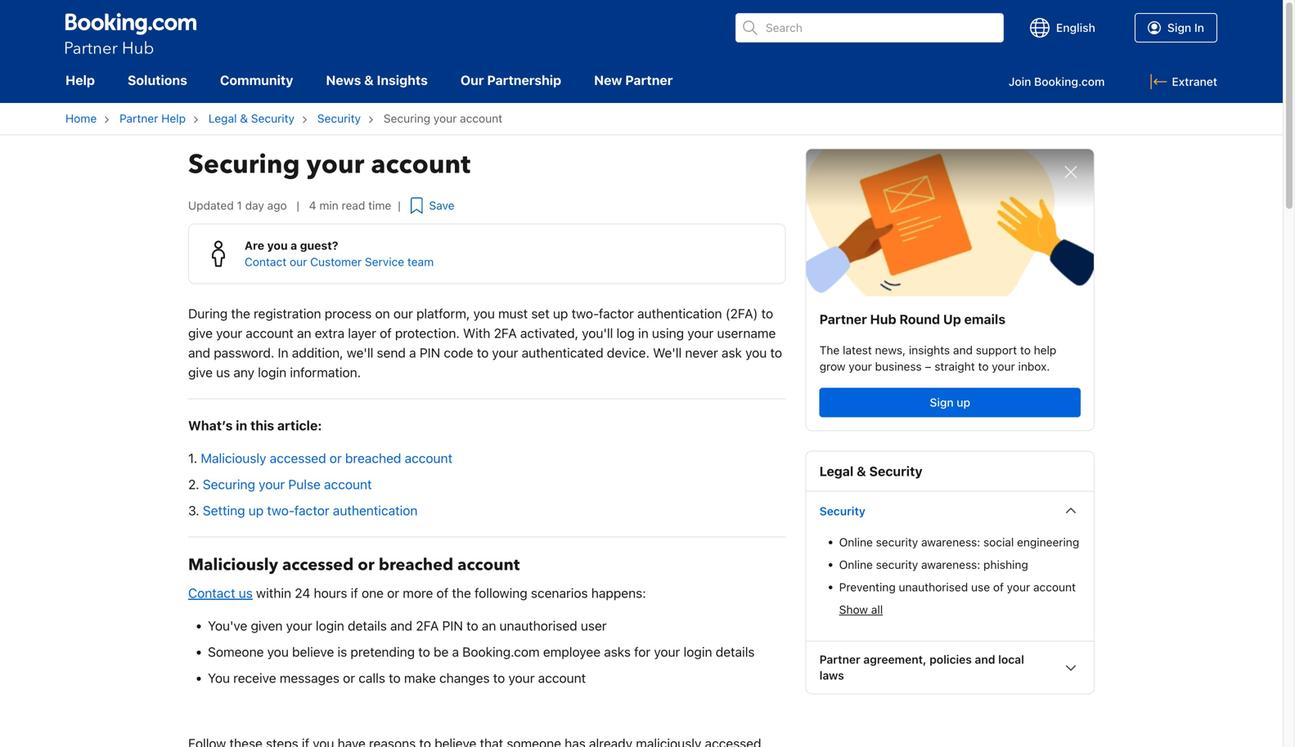 Task type: vqa. For each thing, say whether or not it's contained in the screenshot.
rightmost two-
yes



Task type: describe. For each thing, give the bounding box(es) containing it.
online security awareness: phishing
[[839, 558, 1029, 572]]

1 horizontal spatial the
[[452, 586, 471, 601]]

log
[[617, 326, 635, 341]]

1 vertical spatial maliciously accessed or breached account
[[188, 554, 520, 577]]

news
[[326, 72, 361, 88]]

contact us within 24 hours if one or more of the following scenarios happens:
[[188, 586, 646, 601]]

hours
[[314, 586, 347, 601]]

1 horizontal spatial login
[[316, 619, 344, 634]]

solutions link
[[128, 70, 202, 90]]

partner for partner hub round up emails
[[820, 312, 867, 327]]

partner for partner agreement, policies and local laws
[[820, 654, 861, 667]]

engineering
[[1017, 536, 1080, 549]]

our
[[461, 72, 484, 88]]

preventing unauthorised use of your account
[[839, 581, 1076, 595]]

your up "never"
[[688, 326, 714, 341]]

inbox.
[[1019, 360, 1050, 373]]

asks
[[604, 645, 631, 660]]

our for on
[[394, 306, 413, 321]]

and inside the latest news, insights and support to help grow your business – straight to your inbox.
[[953, 344, 973, 357]]

close banner image
[[1061, 162, 1081, 182]]

insights
[[909, 344, 950, 357]]

1 vertical spatial in
[[236, 418, 247, 434]]

join booking.com
[[1009, 75, 1105, 88]]

0 horizontal spatial legal & security
[[209, 112, 295, 125]]

updated
[[188, 199, 234, 212]]

partner for partner help
[[120, 112, 158, 125]]

0 vertical spatial in
[[1195, 21, 1205, 34]]

your up the password.
[[216, 326, 242, 341]]

or up 'securing your pulse account'
[[330, 451, 342, 466]]

receive
[[233, 671, 276, 686]]

of inside 'link'
[[993, 581, 1004, 595]]

following
[[475, 586, 528, 601]]

device.
[[607, 345, 650, 361]]

for
[[634, 645, 651, 660]]

online for online security awareness: social engineering
[[839, 536, 873, 549]]

help link
[[65, 70, 110, 90]]

unauthorised inside 'link'
[[899, 581, 968, 595]]

and inside during the registration process on our platform, you must set up two-factor authentication (2fa) to give your account an extra layer of protection. with 2fa activated, you'll log in using your username and password. in addition, we'll send a pin code to your authenticated device. we'll never ask you to give us any login information.
[[188, 345, 210, 361]]

your down someone you believe is pretending to be a booking.com employee asks for your login details at the bottom of the page
[[509, 671, 535, 686]]

join
[[1009, 75, 1031, 88]]

1 horizontal spatial pin
[[442, 619, 463, 634]]

0 vertical spatial maliciously
[[201, 451, 266, 466]]

service
[[365, 255, 404, 269]]

to down "with"
[[477, 345, 489, 361]]

save image
[[411, 197, 423, 214]]

4
[[309, 199, 316, 212]]

make
[[404, 671, 436, 686]]

pin inside during the registration process on our platform, you must set up two-factor authentication (2fa) to give your account an extra layer of protection. with 2fa activated, you'll log in using your username and password. in addition, we'll send a pin code to your authenticated device. we'll never ask you to give us any login information.
[[420, 345, 440, 361]]

online security awareness: phishing link
[[839, 557, 1081, 573]]

send
[[377, 345, 406, 361]]

extra
[[315, 326, 345, 341]]

security link
[[317, 112, 361, 125]]

be
[[434, 645, 449, 660]]

1 give from the top
[[188, 326, 213, 341]]

latest
[[843, 344, 872, 357]]

round
[[900, 312, 940, 327]]

messages
[[280, 671, 340, 686]]

0 horizontal spatial two-
[[267, 503, 294, 519]]

1 vertical spatial accessed
[[282, 554, 354, 577]]

platform,
[[417, 306, 470, 321]]

new
[[594, 72, 622, 88]]

local
[[999, 654, 1025, 667]]

0 horizontal spatial unauthorised
[[500, 619, 578, 634]]

svg image
[[1030, 18, 1050, 38]]

up for sign up
[[957, 396, 971, 409]]

news,
[[875, 344, 906, 357]]

0 horizontal spatial legal
[[209, 112, 237, 125]]

registration
[[254, 306, 321, 321]]

a inside are you a guest? contact our customer service team
[[291, 239, 297, 252]]

process
[[325, 306, 372, 321]]

up
[[944, 312, 961, 327]]

new partner link
[[594, 70, 688, 90]]

1 vertical spatial 2fa
[[416, 619, 439, 634]]

this
[[250, 418, 274, 434]]

show all button
[[839, 602, 883, 619]]

extranet link
[[1151, 74, 1218, 90]]

is
[[338, 645, 347, 660]]

emails
[[965, 312, 1006, 327]]

partner agreement, policies and local laws button
[[820, 652, 1081, 684]]

1 vertical spatial us
[[239, 586, 253, 601]]

or up "one"
[[358, 554, 375, 577]]

time
[[368, 199, 391, 212]]

svg image
[[1151, 74, 1167, 90]]

the inside during the registration process on our platform, you must set up two-factor authentication (2fa) to give your account an extra layer of protection. with 2fa activated, you'll log in using your username and password. in addition, we'll send a pin code to your authenticated device. we'll never ask you to give us any login information.
[[231, 306, 250, 321]]

user
[[581, 619, 607, 634]]

to up someone you believe is pretending to be a booking.com employee asks for your login details at the bottom of the page
[[467, 619, 478, 634]]

information.
[[290, 365, 361, 380]]

sign up
[[930, 396, 971, 409]]

security up security dropdown button
[[870, 464, 923, 479]]

must
[[498, 306, 528, 321]]

booking.com inside securing your account main content
[[463, 645, 540, 660]]

legal inside 'accordion control' element
[[820, 464, 854, 479]]

your left pulse
[[259, 477, 285, 493]]

straight
[[935, 360, 975, 373]]

article:
[[277, 418, 322, 434]]

show all
[[839, 604, 883, 617]]

partner help link
[[120, 112, 186, 125]]

help
[[1034, 344, 1057, 357]]

to right calls
[[389, 671, 401, 686]]

to down "support"
[[978, 360, 989, 373]]

employee
[[543, 645, 601, 660]]

your up believe
[[286, 619, 312, 634]]

securing your account
[[188, 147, 471, 182]]

protection.
[[395, 326, 460, 341]]

addition,
[[292, 345, 343, 361]]

home
[[65, 112, 97, 125]]

your down "support"
[[992, 360, 1015, 373]]

are you a guest? contact our customer service team
[[245, 239, 434, 269]]

(2fa)
[[726, 306, 758, 321]]

& for legal & security link
[[240, 112, 248, 125]]

during
[[188, 306, 228, 321]]

0 vertical spatial breached
[[345, 451, 401, 466]]

our partnership
[[461, 72, 561, 88]]

an inside during the registration process on our platform, you must set up two-factor authentication (2fa) to give your account an extra layer of protection. with 2fa activated, you'll log in using your username and password. in addition, we'll send a pin code to your authenticated device. we'll never ask you to give us any login information.
[[297, 326, 311, 341]]

home image
[[65, 13, 196, 56]]

you've given your login details and 2fa pin to an unauthorised user
[[208, 619, 607, 634]]

activated,
[[520, 326, 579, 341]]

1 vertical spatial breached
[[379, 554, 453, 577]]

partner agreement, policies and local laws
[[820, 654, 1025, 683]]

setting up two-factor authentication
[[203, 503, 418, 519]]

phishing
[[984, 558, 1029, 572]]

team
[[407, 255, 434, 269]]

read
[[342, 199, 365, 212]]

social
[[984, 536, 1014, 549]]

help inside help link
[[65, 72, 95, 88]]

believe
[[292, 645, 334, 660]]

partner help
[[120, 112, 186, 125]]

in inside during the registration process on our platform, you must set up two-factor authentication (2fa) to give your account an extra layer of protection. with 2fa activated, you'll log in using your username and password. in addition, we'll send a pin code to your authenticated device. we'll never ask you to give us any login information.
[[638, 326, 649, 341]]

our for contact
[[290, 255, 307, 269]]

up for setting up two-factor authentication
[[249, 503, 264, 519]]

day
[[245, 199, 264, 212]]

awareness: for social
[[922, 536, 981, 549]]

1
[[237, 199, 242, 212]]

business
[[875, 360, 922, 373]]

you'll
[[582, 326, 613, 341]]

security inside security dropdown button
[[820, 505, 866, 518]]

account inside 'link'
[[1034, 581, 1076, 595]]



Task type: locate. For each thing, give the bounding box(es) containing it.
0 horizontal spatial booking.com
[[463, 645, 540, 660]]

2 security from the top
[[876, 558, 918, 572]]

securing up setting
[[203, 477, 255, 493]]

contact our customer service team link
[[245, 255, 434, 269]]

0 vertical spatial login
[[258, 365, 287, 380]]

legal & security link
[[209, 112, 295, 125]]

in left the addition,
[[278, 345, 288, 361]]

Search text field
[[736, 13, 1004, 43]]

1 vertical spatial in
[[278, 345, 288, 361]]

2 vertical spatial up
[[249, 503, 264, 519]]

in
[[1195, 21, 1205, 34], [278, 345, 288, 361]]

0 vertical spatial the
[[231, 306, 250, 321]]

1 vertical spatial an
[[482, 619, 496, 634]]

2 horizontal spatial &
[[857, 464, 866, 479]]

one
[[362, 586, 384, 601]]

0 vertical spatial a
[[291, 239, 297, 252]]

1 horizontal spatial legal & security
[[820, 464, 923, 479]]

sign in
[[1168, 21, 1205, 34]]

to right (2fa)
[[762, 306, 773, 321]]

0 horizontal spatial details
[[348, 619, 387, 634]]

& for news & insights link
[[364, 72, 374, 88]]

and up pretending
[[390, 619, 413, 634]]

community link
[[220, 70, 308, 90]]

give
[[188, 326, 213, 341], [188, 365, 213, 380]]

1 vertical spatial booking.com
[[463, 645, 540, 660]]

online security awareness: social engineering
[[839, 536, 1080, 549]]

booking.com up changes
[[463, 645, 540, 660]]

awareness: for phishing
[[922, 558, 981, 572]]

pulse
[[288, 477, 321, 493]]

layer
[[348, 326, 376, 341]]

authentication down maliciously accessed or breached account link
[[333, 503, 418, 519]]

code
[[444, 345, 473, 361]]

contact inside are you a guest? contact our customer service team
[[245, 255, 287, 269]]

legal
[[209, 112, 237, 125], [820, 464, 854, 479]]

you right are
[[267, 239, 288, 252]]

1 horizontal spatial a
[[409, 345, 416, 361]]

up down the straight
[[957, 396, 971, 409]]

1 vertical spatial legal
[[820, 464, 854, 479]]

1 horizontal spatial 2fa
[[494, 326, 517, 341]]

contact up you've
[[188, 586, 235, 601]]

sign down the straight
[[930, 396, 954, 409]]

1 horizontal spatial in
[[1195, 21, 1205, 34]]

0 vertical spatial two-
[[572, 306, 599, 321]]

a inside during the registration process on our platform, you must set up two-factor authentication (2fa) to give your account an extra layer of protection. with 2fa activated, you'll log in using your username and password. in addition, we'll send a pin code to your authenticated device. we'll never ask you to give us any login information.
[[409, 345, 416, 361]]

1 vertical spatial login
[[316, 619, 344, 634]]

awareness: up online security awareness: phishing link
[[922, 536, 981, 549]]

help
[[65, 72, 95, 88], [161, 112, 186, 125]]

of inside during the registration process on our platform, you must set up two-factor authentication (2fa) to give your account an extra layer of protection. with 2fa activated, you'll log in using your username and password. in addition, we'll send a pin code to your authenticated device. we'll never ask you to give us any login information.
[[380, 326, 392, 341]]

partner hub round up emails
[[820, 312, 1006, 327]]

maliciously accessed or breached account up if
[[188, 554, 520, 577]]

1 awareness: from the top
[[922, 536, 981, 549]]

0 horizontal spatial the
[[231, 306, 250, 321]]

maliciously accessed or breached account up pulse
[[201, 451, 453, 466]]

a left guest?
[[291, 239, 297, 252]]

partner up the
[[820, 312, 867, 327]]

unauthorised
[[899, 581, 968, 595], [500, 619, 578, 634]]

securing your pulse account
[[203, 477, 372, 493]]

you receive messages or calls to make changes to your account
[[208, 671, 586, 686]]

0 horizontal spatial a
[[291, 239, 297, 252]]

1 vertical spatial authentication
[[333, 503, 418, 519]]

your up the min
[[307, 147, 364, 182]]

awareness: up preventing unauthorised use of your account
[[922, 558, 981, 572]]

accordion control element
[[806, 451, 1095, 695]]

news & insights
[[326, 72, 428, 88]]

securing for securing your pulse account
[[203, 477, 255, 493]]

login up is
[[316, 619, 344, 634]]

our
[[290, 255, 307, 269], [394, 306, 413, 321]]

never
[[685, 345, 718, 361]]

login right the "any"
[[258, 365, 287, 380]]

0 horizontal spatial of
[[380, 326, 392, 341]]

extranet
[[1172, 75, 1218, 88]]

sign inside sign up link
[[930, 396, 954, 409]]

1 vertical spatial awareness:
[[922, 558, 981, 572]]

english
[[1056, 21, 1096, 34]]

2 give from the top
[[188, 365, 213, 380]]

1 vertical spatial up
[[957, 396, 971, 409]]

are
[[245, 239, 264, 252]]

and inside partner agreement, policies and local laws
[[975, 654, 996, 667]]

0 horizontal spatial sign
[[930, 396, 954, 409]]

the left following
[[452, 586, 471, 601]]

our right on
[[394, 306, 413, 321]]

of down on
[[380, 326, 392, 341]]

securing your pulse account link
[[203, 477, 372, 493]]

support
[[976, 344, 1017, 357]]

contact
[[245, 255, 287, 269], [188, 586, 235, 601]]

security down community link on the top
[[251, 112, 295, 125]]

show
[[839, 604, 868, 617]]

pretending
[[351, 645, 415, 660]]

0 horizontal spatial us
[[216, 365, 230, 380]]

security down the news
[[317, 112, 361, 125]]

1 horizontal spatial authentication
[[637, 306, 722, 321]]

0 vertical spatial our
[[290, 255, 307, 269]]

1 vertical spatial security
[[876, 558, 918, 572]]

unauthorised down scenarios
[[500, 619, 578, 634]]

pin down protection.
[[420, 345, 440, 361]]

you
[[208, 671, 230, 686]]

0 vertical spatial help
[[65, 72, 95, 88]]

1 vertical spatial unauthorised
[[500, 619, 578, 634]]

us left the "any"
[[216, 365, 230, 380]]

1 vertical spatial a
[[409, 345, 416, 361]]

accessed up pulse
[[270, 451, 326, 466]]

our inside during the registration process on our platform, you must set up two-factor authentication (2fa) to give your account an extra layer of protection. with 2fa activated, you'll log in using your username and password. in addition, we'll send a pin code to your authenticated device. we'll never ask you to give us any login information.
[[394, 306, 413, 321]]

1 horizontal spatial in
[[638, 326, 649, 341]]

factor down pulse
[[294, 503, 330, 519]]

0 vertical spatial 2fa
[[494, 326, 517, 341]]

1 horizontal spatial our
[[394, 306, 413, 321]]

1 vertical spatial details
[[716, 645, 755, 660]]

join booking.com link
[[1009, 75, 1105, 89]]

1 vertical spatial &
[[240, 112, 248, 125]]

the right "during"
[[231, 306, 250, 321]]

your down latest
[[849, 360, 872, 373]]

0 horizontal spatial in
[[236, 418, 247, 434]]

authentication up using
[[637, 306, 722, 321]]

two- inside during the registration process on our platform, you must set up two-factor authentication (2fa) to give your account an extra layer of protection. with 2fa activated, you'll log in using your username and password. in addition, we'll send a pin code to your authenticated device. we'll never ask you to give us any login information.
[[572, 306, 599, 321]]

2 vertical spatial a
[[452, 645, 459, 660]]

0 vertical spatial awareness:
[[922, 536, 981, 549]]

0 vertical spatial factor
[[599, 306, 634, 321]]

1 vertical spatial help
[[161, 112, 186, 125]]

sign for sign in
[[1168, 21, 1192, 34]]

username
[[717, 326, 776, 341]]

solutions
[[128, 72, 187, 88]]

2fa up be
[[416, 619, 439, 634]]

the
[[820, 344, 840, 357]]

1 horizontal spatial up
[[553, 306, 568, 321]]

0 vertical spatial maliciously accessed or breached account
[[201, 451, 453, 466]]

policies
[[930, 654, 972, 667]]

maliciously up contact us link
[[188, 554, 278, 577]]

1 vertical spatial our
[[394, 306, 413, 321]]

to up inbox.
[[1020, 344, 1031, 357]]

up right setting
[[249, 503, 264, 519]]

your
[[307, 147, 364, 182], [216, 326, 242, 341], [688, 326, 714, 341], [492, 345, 518, 361], [849, 360, 872, 373], [992, 360, 1015, 373], [259, 477, 285, 493], [1007, 581, 1030, 595], [286, 619, 312, 634], [654, 645, 680, 660], [509, 671, 535, 686]]

set
[[531, 306, 550, 321]]

0 vertical spatial authentication
[[637, 306, 722, 321]]

security up preventing
[[820, 505, 866, 518]]

what's
[[188, 418, 233, 434]]

1 horizontal spatial sign
[[1168, 21, 1192, 34]]

2fa
[[494, 326, 517, 341], [416, 619, 439, 634]]

1 horizontal spatial details
[[716, 645, 755, 660]]

our inside are you a guest? contact our customer service team
[[290, 255, 307, 269]]

you've
[[208, 619, 247, 634]]

1 horizontal spatial legal
[[820, 464, 854, 479]]

if
[[351, 586, 358, 601]]

1 horizontal spatial contact
[[245, 255, 287, 269]]

0 vertical spatial an
[[297, 326, 311, 341]]

1 vertical spatial maliciously
[[188, 554, 278, 577]]

1 horizontal spatial two-
[[572, 306, 599, 321]]

in left the "this"
[[236, 418, 247, 434]]

unauthorised down the online security awareness: phishing
[[899, 581, 968, 595]]

1 vertical spatial give
[[188, 365, 213, 380]]

2 horizontal spatial up
[[957, 396, 971, 409]]

two- down securing your pulse account link on the left of page
[[267, 503, 294, 519]]

ago
[[267, 199, 287, 212]]

you down given
[[267, 645, 289, 660]]

maliciously accessed or breached account link
[[201, 451, 453, 466]]

sign for sign up
[[930, 396, 954, 409]]

you down the username
[[746, 345, 767, 361]]

–
[[925, 360, 932, 373]]

2 online from the top
[[839, 558, 873, 572]]

your down must
[[492, 345, 518, 361]]

maliciously down the what's in this article:
[[201, 451, 266, 466]]

up right set
[[553, 306, 568, 321]]

to down someone you believe is pretending to be a booking.com employee asks for your login details at the bottom of the page
[[493, 671, 505, 686]]

you up "with"
[[474, 306, 495, 321]]

security for online security awareness: social engineering
[[876, 536, 918, 549]]

you inside are you a guest? contact our customer service team
[[267, 239, 288, 252]]

1 vertical spatial factor
[[294, 503, 330, 519]]

and left local in the right of the page
[[975, 654, 996, 667]]

partner right new
[[625, 72, 673, 88]]

give down "during"
[[188, 326, 213, 341]]

accessed up the hours
[[282, 554, 354, 577]]

setting
[[203, 503, 245, 519]]

more
[[403, 586, 433, 601]]

& inside 'accordion control' element
[[857, 464, 866, 479]]

preventing
[[839, 581, 896, 595]]

0 vertical spatial us
[[216, 365, 230, 380]]

someone you believe is pretending to be a booking.com employee asks for your login details
[[208, 645, 755, 660]]

partner up laws
[[820, 654, 861, 667]]

0 horizontal spatial contact
[[188, 586, 235, 601]]

customer
[[310, 255, 362, 269]]

securing
[[188, 147, 300, 182], [203, 477, 255, 493]]

our down guest?
[[290, 255, 307, 269]]

0 vertical spatial accessed
[[270, 451, 326, 466]]

0 horizontal spatial our
[[290, 255, 307, 269]]

preventing unauthorised use of your account link
[[839, 580, 1081, 596]]

a right be
[[452, 645, 459, 660]]

the latest news, insights and support to help grow your business – straight to your inbox.
[[820, 344, 1057, 373]]

0 vertical spatial pin
[[420, 345, 440, 361]]

authentication
[[637, 306, 722, 321], [333, 503, 418, 519]]

or right "one"
[[387, 586, 399, 601]]

factor up log
[[599, 306, 634, 321]]

contact down are
[[245, 255, 287, 269]]

help up home link
[[65, 72, 95, 88]]

2fa down must
[[494, 326, 517, 341]]

0 vertical spatial security
[[876, 536, 918, 549]]

booking.com right join
[[1034, 75, 1105, 88]]

scenarios
[[531, 586, 588, 601]]

in right log
[[638, 326, 649, 341]]

1 vertical spatial online
[[839, 558, 873, 572]]

up inside during the registration process on our platform, you must set up two-factor authentication (2fa) to give your account an extra layer of protection. with 2fa activated, you'll log in using your username and password. in addition, we'll send a pin code to your authenticated device. we'll never ask you to give us any login information.
[[553, 306, 568, 321]]

and down "during"
[[188, 345, 210, 361]]

security up the online security awareness: phishing
[[876, 536, 918, 549]]

of right more
[[437, 586, 449, 601]]

24
[[295, 586, 310, 601]]

legal & security inside 'accordion control' element
[[820, 464, 923, 479]]

grow
[[820, 360, 846, 373]]

0 horizontal spatial authentication
[[333, 503, 418, 519]]

account inside during the registration process on our platform, you must set up two-factor authentication (2fa) to give your account an extra layer of protection. with 2fa activated, you'll log in using your username and password. in addition, we'll send a pin code to your authenticated device. we'll never ask you to give us any login information.
[[246, 326, 294, 341]]

sign up extranet "link"
[[1168, 21, 1192, 34]]

2fa inside during the registration process on our platform, you must set up two-factor authentication (2fa) to give your account an extra layer of protection. with 2fa activated, you'll log in using your username and password. in addition, we'll send a pin code to your authenticated device. we'll never ask you to give us any login information.
[[494, 326, 517, 341]]

your right for
[[654, 645, 680, 660]]

help inside securing your account main content
[[161, 112, 186, 125]]

in up "extranet"
[[1195, 21, 1205, 34]]

1 horizontal spatial of
[[437, 586, 449, 601]]

hub
[[870, 312, 897, 327]]

2 horizontal spatial of
[[993, 581, 1004, 595]]

login inside during the registration process on our platform, you must set up two-factor authentication (2fa) to give your account an extra layer of protection. with 2fa activated, you'll log in using your username and password. in addition, we'll send a pin code to your authenticated device. we'll never ask you to give us any login information.
[[258, 365, 287, 380]]

2 awareness: from the top
[[922, 558, 981, 572]]

during the registration process on our platform, you must set up two-factor authentication (2fa) to give your account an extra layer of protection. with 2fa activated, you'll log in using your username and password. in addition, we'll send a pin code to your authenticated device. we'll never ask you to give us any login information.
[[188, 306, 782, 380]]

pin up be
[[442, 619, 463, 634]]

1 vertical spatial sign
[[930, 396, 954, 409]]

2 vertical spatial login
[[684, 645, 712, 660]]

1 horizontal spatial an
[[482, 619, 496, 634]]

1 vertical spatial securing
[[203, 477, 255, 493]]

your down phishing
[[1007, 581, 1030, 595]]

security
[[251, 112, 295, 125], [317, 112, 361, 125], [870, 464, 923, 479], [820, 505, 866, 518]]

1 online from the top
[[839, 536, 873, 549]]

0 horizontal spatial in
[[278, 345, 288, 361]]

sign inside sign in link
[[1168, 21, 1192, 34]]

sign
[[1168, 21, 1192, 34], [930, 396, 954, 409]]

2 vertical spatial &
[[857, 464, 866, 479]]

authentication inside during the registration process on our platform, you must set up two-factor authentication (2fa) to give your account an extra layer of protection. with 2fa activated, you'll log in using your username and password. in addition, we'll send a pin code to your authenticated device. we'll never ask you to give us any login information.
[[637, 306, 722, 321]]

an
[[297, 326, 311, 341], [482, 619, 496, 634]]

your inside 'link'
[[1007, 581, 1030, 595]]

0 vertical spatial &
[[364, 72, 374, 88]]

to down the username
[[770, 345, 782, 361]]

1 horizontal spatial us
[[239, 586, 253, 601]]

news & insights link
[[326, 70, 443, 90]]

sign up link
[[820, 388, 1081, 418]]

1 vertical spatial contact
[[188, 586, 235, 601]]

securing for securing your account
[[188, 147, 300, 182]]

authenticated
[[522, 345, 604, 361]]

maliciously accessed or breached account
[[201, 451, 453, 466], [188, 554, 520, 577]]

of right use
[[993, 581, 1004, 595]]

factor inside during the registration process on our platform, you must set up two-factor authentication (2fa) to give your account an extra layer of protection. with 2fa activated, you'll log in using your username and password. in addition, we'll send a pin code to your authenticated device. we'll never ask you to give us any login information.
[[599, 306, 634, 321]]

us inside during the registration process on our platform, you must set up two-factor authentication (2fa) to give your account an extra layer of protection. with 2fa activated, you'll log in using your username and password. in addition, we'll send a pin code to your authenticated device. we'll never ask you to give us any login information.
[[216, 365, 230, 380]]

0 vertical spatial details
[[348, 619, 387, 634]]

us left the within
[[239, 586, 253, 601]]

given
[[251, 619, 283, 634]]

security for online security awareness: phishing
[[876, 558, 918, 572]]

help down solutions link
[[161, 112, 186, 125]]

partner down solutions
[[120, 112, 158, 125]]

a right "send"
[[409, 345, 416, 361]]

or left calls
[[343, 671, 355, 686]]

security up preventing
[[876, 558, 918, 572]]

0 horizontal spatial &
[[240, 112, 248, 125]]

1 horizontal spatial &
[[364, 72, 374, 88]]

0 vertical spatial contact
[[245, 255, 287, 269]]

0 horizontal spatial up
[[249, 503, 264, 519]]

1 security from the top
[[876, 536, 918, 549]]

0 vertical spatial booking.com
[[1034, 75, 1105, 88]]

partner inside partner agreement, policies and local laws
[[820, 654, 861, 667]]

1 horizontal spatial unauthorised
[[899, 581, 968, 595]]

online for online security awareness: phishing
[[839, 558, 873, 572]]

in inside during the registration process on our platform, you must set up two-factor authentication (2fa) to give your account an extra layer of protection. with 2fa activated, you'll log in using your username and password. in addition, we'll send a pin code to your authenticated device. we'll never ask you to give us any login information.
[[278, 345, 288, 361]]

securing up 1
[[188, 147, 300, 182]]

1 vertical spatial legal & security
[[820, 464, 923, 479]]

insights
[[377, 72, 428, 88]]

login right for
[[684, 645, 712, 660]]

securing your account main content
[[0, 103, 1283, 748]]

an up someone you believe is pretending to be a booking.com employee asks for your login details at the bottom of the page
[[482, 619, 496, 634]]

to left be
[[418, 645, 430, 660]]

0 vertical spatial up
[[553, 306, 568, 321]]

use
[[971, 581, 990, 595]]

0 vertical spatial unauthorised
[[899, 581, 968, 595]]

two- up you'll
[[572, 306, 599, 321]]

changes
[[439, 671, 490, 686]]

and up the straight
[[953, 344, 973, 357]]

0 horizontal spatial 2fa
[[416, 619, 439, 634]]

on
[[375, 306, 390, 321]]

or
[[330, 451, 342, 466], [358, 554, 375, 577], [387, 586, 399, 601], [343, 671, 355, 686]]

home link
[[65, 112, 97, 125]]

give left the "any"
[[188, 365, 213, 380]]

1 vertical spatial the
[[452, 586, 471, 601]]

an up the addition,
[[297, 326, 311, 341]]

booking.com
[[1034, 75, 1105, 88], [463, 645, 540, 660]]

1 horizontal spatial factor
[[599, 306, 634, 321]]

contact us link
[[188, 586, 253, 601]]



